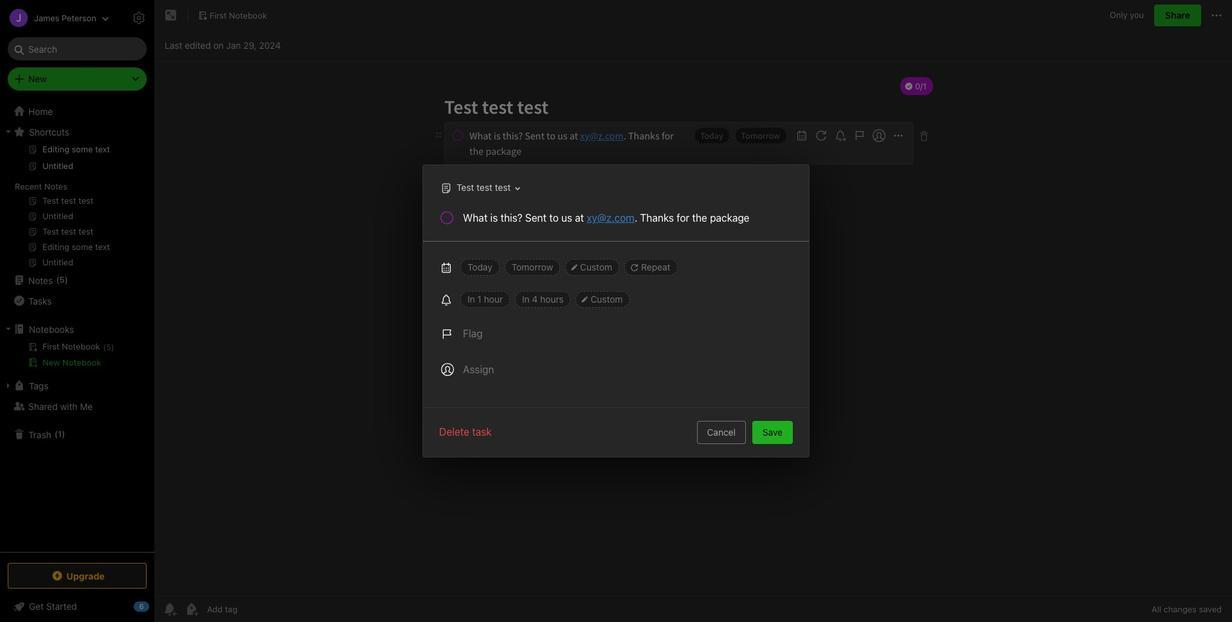 Task type: locate. For each thing, give the bounding box(es) containing it.
1 test test test button from the left
[[434, 179, 525, 198]]

in 4 hours button
[[515, 292, 571, 308]]

test up the this?
[[495, 182, 511, 193]]

custom button down at
[[566, 259, 620, 276]]

1 vertical spatial notes
[[28, 275, 53, 286]]

recent notes
[[15, 181, 67, 192]]

cancel button
[[697, 422, 746, 445]]

0 vertical spatial (
[[56, 275, 59, 285]]

save
[[763, 427, 783, 438]]

1 horizontal spatial notebook
[[229, 10, 267, 20]]

( up tasks button
[[56, 275, 59, 285]]

4
[[532, 294, 538, 305]]

only
[[1111, 10, 1128, 20]]

1 vertical spatial new
[[42, 358, 60, 368]]

in left 4
[[523, 294, 530, 305]]

share
[[1166, 10, 1191, 21]]

1 in from the left
[[468, 294, 475, 305]]

what
[[463, 212, 488, 224]]

recent
[[15, 181, 42, 192]]

1 vertical spatial custom
[[591, 294, 623, 305]]

1 left hour
[[478, 294, 482, 305]]

1 vertical spatial )
[[62, 429, 65, 440]]

29,
[[244, 40, 257, 51]]

to
[[550, 212, 559, 224]]

all
[[1152, 605, 1162, 615]]

custom button for in 4 hours
[[576, 292, 630, 308]]

note window element
[[154, 0, 1233, 623]]

expand tags image
[[3, 381, 14, 391]]

0 horizontal spatial in
[[468, 294, 475, 305]]

last edited on jan 29, 2024
[[165, 40, 281, 51]]

in inside button
[[523, 294, 530, 305]]

first notebook
[[210, 10, 267, 20]]

xy@z.com link
[[587, 212, 635, 224]]

recent notes group
[[0, 142, 154, 275]]

(
[[56, 275, 59, 285], [55, 429, 58, 440]]

all changes saved
[[1152, 605, 1223, 615]]

test
[[457, 182, 474, 193]]

2 in from the left
[[523, 294, 530, 305]]

test test test button
[[434, 179, 525, 198], [438, 179, 525, 198]]

at
[[575, 212, 584, 224]]

in left hour
[[468, 294, 475, 305]]

what is this? sent to us at xy@z.com . thanks for the package
[[463, 212, 750, 224]]

notes right recent
[[44, 181, 67, 192]]

notebook inside note window element
[[229, 10, 267, 20]]

share button
[[1155, 5, 1202, 26]]

custom button
[[566, 259, 620, 276], [576, 292, 630, 308]]

1 vertical spatial notebook
[[62, 358, 101, 368]]

0 vertical spatial custom button
[[566, 259, 620, 276]]

0 vertical spatial notes
[[44, 181, 67, 192]]

shared
[[28, 401, 58, 412]]

1 horizontal spatial 1
[[478, 294, 482, 305]]

assign button
[[434, 355, 502, 385]]

0 horizontal spatial test
[[477, 182, 493, 193]]

new up home
[[28, 73, 47, 84]]

( for trash
[[55, 429, 58, 440]]

test
[[477, 182, 493, 193], [495, 182, 511, 193]]

0 horizontal spatial 1
[[58, 429, 62, 440]]

1 vertical spatial custom button
[[576, 292, 630, 308]]

None text field
[[459, 210, 794, 226]]

) right trash
[[62, 429, 65, 440]]

new for new notebook
[[42, 358, 60, 368]]

test right test
[[477, 182, 493, 193]]

custom down 'what is this? sent to us at xy@z.com . thanks for the package'
[[581, 262, 613, 273]]

notes up tasks
[[28, 275, 53, 286]]

.
[[635, 212, 638, 224]]

new for new
[[28, 73, 47, 84]]

save button
[[753, 422, 793, 445]]

upgrade
[[66, 571, 105, 582]]

1 horizontal spatial in
[[523, 294, 530, 305]]

notes
[[44, 181, 67, 192], [28, 275, 53, 286]]

in inside button
[[468, 294, 475, 305]]

for
[[677, 212, 690, 224]]

0 vertical spatial custom
[[581, 262, 613, 273]]

custom for tomorrow
[[581, 262, 613, 273]]

tasks
[[28, 296, 52, 307]]

new inside button
[[42, 358, 60, 368]]

saved
[[1200, 605, 1223, 615]]

in
[[468, 294, 475, 305], [523, 294, 530, 305]]

xy@z.com
[[587, 212, 635, 224]]

0 vertical spatial )
[[65, 275, 68, 285]]

None search field
[[17, 37, 138, 60]]

notebook right first
[[229, 10, 267, 20]]

( inside trash ( 1 )
[[55, 429, 58, 440]]

notebook up tags button
[[62, 358, 101, 368]]

assign
[[463, 364, 494, 376]]

first notebook button
[[194, 6, 272, 24]]

Go to note or move task field
[[434, 179, 525, 198]]

repeat
[[642, 262, 671, 273]]

notes ( 5 )
[[28, 275, 68, 286]]

notebook for new notebook
[[62, 358, 101, 368]]

new
[[28, 73, 47, 84], [42, 358, 60, 368]]

0 vertical spatial 1
[[478, 294, 482, 305]]

custom right hours
[[591, 294, 623, 305]]

cancel
[[708, 427, 736, 438]]

tasks button
[[0, 291, 154, 311]]

delete task link
[[440, 425, 492, 440]]

thanks
[[641, 212, 674, 224]]

home
[[28, 106, 53, 117]]

custom for in 4 hours
[[591, 294, 623, 305]]

in for in 4 hours
[[523, 294, 530, 305]]

tags
[[29, 381, 49, 392]]

1 horizontal spatial test
[[495, 182, 511, 193]]

) inside notes ( 5 )
[[65, 275, 68, 285]]

)
[[65, 275, 68, 285], [62, 429, 65, 440]]

1 vertical spatial (
[[55, 429, 58, 440]]

none text field containing what is this? sent to us at
[[459, 210, 794, 226]]

tomorrow
[[512, 262, 554, 273]]

flag
[[463, 328, 483, 340]]

new inside popup button
[[28, 73, 47, 84]]

new notebook
[[42, 358, 101, 368]]

new notebook group
[[0, 340, 154, 376]]

repeat button
[[625, 259, 678, 276]]

in 1 hour
[[468, 294, 503, 305]]

custom button right hours
[[576, 292, 630, 308]]

me
[[80, 401, 93, 412]]

0 vertical spatial notebook
[[229, 10, 267, 20]]

notes inside notes ( 5 )
[[28, 275, 53, 286]]

tree
[[0, 101, 154, 552]]

add a reminder image
[[162, 602, 178, 618]]

today button
[[461, 259, 500, 276]]

( inside notes ( 5 )
[[56, 275, 59, 285]]

( right trash
[[55, 429, 58, 440]]

) inside trash ( 1 )
[[62, 429, 65, 440]]

0 horizontal spatial notebook
[[62, 358, 101, 368]]

custom
[[581, 262, 613, 273], [591, 294, 623, 305]]

new up tags
[[42, 358, 60, 368]]

1 right trash
[[58, 429, 62, 440]]

notebook
[[229, 10, 267, 20], [62, 358, 101, 368]]

in 1 hour button
[[461, 292, 510, 308]]

1 inside trash ( 1 )
[[58, 429, 62, 440]]

0 vertical spatial new
[[28, 73, 47, 84]]

notebook inside group
[[62, 358, 101, 368]]

shared with me
[[28, 401, 93, 412]]

1
[[478, 294, 482, 305], [58, 429, 62, 440]]

upgrade button
[[8, 564, 147, 589]]

) up tasks button
[[65, 275, 68, 285]]

1 vertical spatial 1
[[58, 429, 62, 440]]



Task type: vqa. For each thing, say whether or not it's contained in the screenshot.
'Heading level' "image"
no



Task type: describe. For each thing, give the bounding box(es) containing it.
is
[[491, 212, 498, 224]]

2 test test test button from the left
[[438, 179, 525, 198]]

( for notes
[[56, 275, 59, 285]]

hours
[[541, 294, 564, 305]]

changes
[[1164, 605, 1198, 615]]

expand notebooks image
[[3, 324, 14, 335]]

notebooks link
[[0, 319, 154, 340]]

today
[[468, 262, 493, 273]]

last
[[165, 40, 182, 51]]

) for notes
[[65, 275, 68, 285]]

you
[[1131, 10, 1145, 20]]

task
[[472, 427, 492, 438]]

flag button
[[434, 319, 491, 349]]

on
[[213, 40, 224, 51]]

jan
[[226, 40, 241, 51]]

delete task
[[440, 427, 492, 438]]

2024
[[259, 40, 281, 51]]

1 inside button
[[478, 294, 482, 305]]

this?
[[501, 212, 523, 224]]

settings image
[[131, 10, 147, 26]]

shortcuts
[[29, 126, 69, 137]]

trash
[[28, 430, 51, 440]]

in for in 1 hour
[[468, 294, 475, 305]]

only you
[[1111, 10, 1145, 20]]

package
[[710, 212, 750, 224]]

test test test
[[457, 182, 511, 193]]

tree containing home
[[0, 101, 154, 552]]

hour
[[484, 294, 503, 305]]

first
[[210, 10, 227, 20]]

home link
[[0, 101, 154, 122]]

sent
[[526, 212, 547, 224]]

) for trash
[[62, 429, 65, 440]]

notebooks
[[29, 324, 74, 335]]

us
[[562, 212, 573, 224]]

tags button
[[0, 376, 154, 396]]

Note Editor text field
[[154, 62, 1233, 597]]

5
[[59, 275, 65, 285]]

custom button for tomorrow
[[566, 259, 620, 276]]

trash ( 1 )
[[28, 429, 65, 440]]

with
[[60, 401, 78, 412]]

notes inside group
[[44, 181, 67, 192]]

shortcuts button
[[0, 122, 154, 142]]

notebook for first notebook
[[229, 10, 267, 20]]

in 4 hours
[[523, 294, 564, 305]]

expand note image
[[163, 8, 179, 23]]

delete
[[440, 427, 470, 438]]

shared with me link
[[0, 396, 154, 417]]

2 test from the left
[[495, 182, 511, 193]]

new notebook button
[[0, 355, 154, 371]]

add tag image
[[184, 602, 199, 618]]

the
[[693, 212, 708, 224]]

edited
[[185, 40, 211, 51]]

new button
[[8, 68, 147, 91]]

Search text field
[[17, 37, 138, 60]]

tomorrow button
[[505, 259, 561, 276]]

1 test from the left
[[477, 182, 493, 193]]



